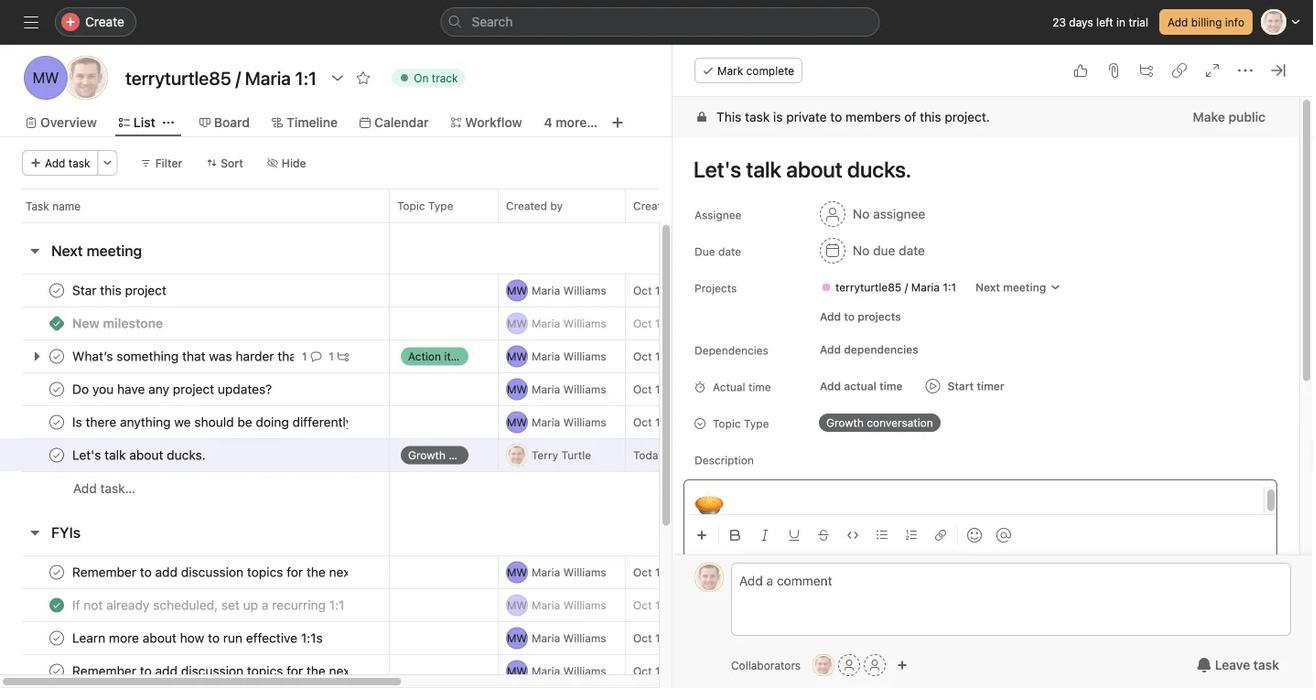 Task type: vqa. For each thing, say whether or not it's contained in the screenshot.
SECTION, related to Complete task
no



Task type: locate. For each thing, give the bounding box(es) containing it.
1 vertical spatial conversation
[[449, 449, 515, 462]]

add down terryturtle85
[[820, 310, 841, 323]]

maria williams down creator for learn more about how to run effective 1:1s cell
[[532, 665, 607, 678]]

start timer
[[948, 380, 1005, 393]]

5 williams from the top
[[564, 416, 607, 429]]

2 creator for remember to add discussion topics for the next meeting cell from the top
[[498, 655, 626, 688]]

oct 19 for creator for do you have any project updates? cell
[[634, 383, 667, 396]]

action
[[408, 350, 441, 363]]

completed image inside do you have any project updates? cell
[[46, 379, 68, 401]]

mw inside creator for new milestone cell
[[507, 317, 527, 330]]

7 oct from the top
[[634, 599, 652, 612]]

to inside button
[[844, 310, 855, 323]]

1 horizontal spatial conversation
[[867, 417, 934, 429]]

1 horizontal spatial growth conversation
[[827, 417, 934, 429]]

no due date button
[[812, 234, 934, 267]]

maria williams inside creator for star this project cell
[[532, 284, 607, 297]]

completed checkbox inside do you have any project updates? cell
[[46, 379, 68, 401]]

mw up creator for new milestone cell
[[507, 284, 527, 297]]

williams for creator for do you have any project updates? cell
[[564, 383, 607, 396]]

1 vertical spatial task
[[69, 157, 90, 169]]

maria williams up the creator for if not already scheduled, set up a recurring 1:1 meeting in your calendar cell
[[532, 566, 607, 579]]

growth conversation button
[[812, 410, 967, 436]]

oct 19 for creator for learn more about how to run effective 1:1s cell
[[634, 632, 667, 645]]

next meeting up star this project text box
[[51, 242, 142, 260]]

6 maria williams from the top
[[532, 566, 607, 579]]

completed image for completed checkbox within what's something that was harder than expected? cell
[[46, 346, 68, 368]]

type inside 🥧 main content
[[744, 417, 769, 430]]

williams inside the 'creator for what's something that was harder than expected?' cell
[[564, 350, 607, 363]]

maria williams inside creator for do you have any project updates? cell
[[532, 383, 607, 396]]

task inside button
[[1254, 658, 1280, 673]]

4 completed checkbox from the top
[[46, 444, 68, 466]]

creator for learn more about how to run effective 1:1s cell
[[498, 622, 626, 655]]

completed image
[[46, 346, 68, 368], [46, 412, 68, 433], [46, 444, 68, 466], [46, 595, 68, 617], [46, 628, 68, 650]]

row containing growth conversation
[[0, 439, 1075, 472]]

toolbar
[[689, 514, 1278, 556]]

maria up creator for learn more about how to run effective 1:1s cell
[[532, 599, 561, 612]]

0 horizontal spatial next meeting
[[51, 242, 142, 260]]

timeline
[[287, 115, 338, 130]]

maria williams down the creator for if not already scheduled, set up a recurring 1:1 meeting in your calendar cell
[[532, 632, 607, 645]]

no inside no due date dropdown button
[[853, 243, 870, 258]]

Completed checkbox
[[46, 346, 68, 368], [46, 379, 68, 401], [46, 412, 68, 433], [46, 444, 68, 466], [46, 562, 68, 584], [46, 595, 68, 617], [46, 628, 68, 650], [46, 661, 68, 682]]

oct 19 for the creator for if not already scheduled, set up a recurring 1:1 meeting in your calendar cell
[[634, 599, 667, 612]]

tt button down insert an object "image"
[[695, 563, 724, 592]]

completed image for completed checkbox inside "learn more about how to run effective 1:1s" cell
[[46, 628, 68, 650]]

1 horizontal spatial type
[[744, 417, 769, 430]]

if not already scheduled, set up a recurring 1:1 meeting in your calendar cell
[[0, 589, 390, 623]]

next right 1:1
[[976, 281, 1001, 294]]

task for this
[[745, 109, 770, 125]]

5 completed image from the top
[[46, 628, 68, 650]]

1 horizontal spatial meeting
[[1004, 281, 1047, 294]]

conversation left terry
[[449, 449, 515, 462]]

growth for growth conversation popup button
[[827, 417, 864, 429]]

completed image
[[46, 280, 68, 302], [46, 379, 68, 401], [46, 562, 68, 584], [46, 661, 68, 682]]

completed image for completed checkbox in let's talk about ducks. cell
[[46, 444, 68, 466]]

copy task link image
[[1173, 63, 1187, 78]]

sort button
[[198, 150, 252, 176]]

2 no from the top
[[853, 243, 870, 258]]

0 vertical spatial topic
[[397, 200, 425, 212]]

completed checkbox inside is there anything we should be doing differently? cell
[[46, 412, 68, 433]]

fyis
[[51, 524, 81, 541]]

topic type down actual time
[[713, 417, 769, 430]]

0 vertical spatial conversation
[[867, 417, 934, 429]]

maria inside creator for is there anything we should be doing differently? cell
[[532, 416, 561, 429]]

calendar link
[[360, 113, 429, 133]]

maria inside the creator for if not already scheduled, set up a recurring 1:1 meeting in your calendar cell
[[532, 599, 561, 612]]

6 williams from the top
[[564, 566, 607, 579]]

completed image for completed checkbox in is there anything we should be doing differently? cell
[[46, 412, 68, 433]]

maria williams down creator for new milestone cell
[[532, 350, 607, 363]]

0 vertical spatial task
[[745, 109, 770, 125]]

completed image for remember to add discussion topics for the next meeting text field
[[46, 562, 68, 584]]

search button
[[441, 7, 880, 37]]

1 horizontal spatial growth
[[827, 417, 864, 429]]

9 oct 19 from the top
[[634, 665, 667, 678]]

8 oct from the top
[[634, 632, 652, 645]]

topic inside 🥧 main content
[[713, 417, 741, 430]]

4 completed image from the top
[[46, 595, 68, 617]]

8 williams from the top
[[564, 632, 607, 645]]

4 oct 19 from the top
[[634, 383, 667, 396]]

1 horizontal spatial created
[[634, 200, 675, 212]]

mw down the creator for if not already scheduled, set up a recurring 1:1 meeting in your calendar cell
[[507, 632, 527, 645]]

conversation inside dropdown button
[[449, 449, 515, 462]]

task inside 🥧 main content
[[745, 109, 770, 125]]

completed image inside star this project cell
[[46, 280, 68, 302]]

created on
[[634, 200, 691, 212]]

project.
[[945, 109, 990, 125]]

williams down creator for new milestone cell
[[564, 350, 607, 363]]

2 oct 19 from the top
[[634, 317, 667, 330]]

growth inside dropdown button
[[408, 449, 446, 462]]

0 vertical spatial growth conversation
[[827, 417, 934, 429]]

None text field
[[121, 61, 321, 94]]

calendar
[[374, 115, 429, 130]]

oct 19 for creator for remember to add discussion topics for the next meeting "cell" associated with first remember to add discussion topics for the next meeting cell from the bottom
[[634, 665, 667, 678]]

What's something that was harder than expected? text field
[[69, 347, 295, 366]]

1 vertical spatial tt button
[[813, 655, 835, 677]]

mw inside the creator for if not already scheduled, set up a recurring 1:1 meeting in your calendar cell
[[507, 599, 527, 612]]

0 vertical spatial tt button
[[695, 563, 724, 592]]

8 maria williams from the top
[[532, 632, 607, 645]]

conversation down add actual time
[[867, 417, 934, 429]]

6 oct 19 from the top
[[634, 566, 667, 579]]

list
[[134, 115, 155, 130]]

maria up creator for do you have any project updates? cell
[[532, 350, 561, 363]]

williams down the 'creator for what's something that was harder than expected?' cell
[[564, 383, 607, 396]]

maria inside the 'creator for what's something that was harder than expected?' cell
[[532, 350, 561, 363]]

5 19 from the top
[[655, 416, 667, 429]]

meeting
[[87, 242, 142, 260], [1004, 281, 1047, 294]]

4 more… button
[[544, 113, 598, 133]]

1 horizontal spatial task
[[745, 109, 770, 125]]

oct 19 inside row
[[634, 350, 667, 363]]

add for add billing info
[[1168, 16, 1189, 28]]

maria up creator for new milestone cell
[[532, 284, 561, 297]]

mw inside creator for do you have any project updates? cell
[[507, 383, 527, 396]]

0 vertical spatial to
[[831, 109, 843, 125]]

star this project cell
[[0, 274, 390, 308]]

1 horizontal spatial next
[[976, 281, 1001, 294]]

If not already scheduled, set up a recurring 1:1 meeting in your calendar text field
[[69, 596, 349, 615]]

1 horizontal spatial to
[[844, 310, 855, 323]]

add down overview link
[[45, 157, 65, 169]]

meeting up star this project text box
[[87, 242, 142, 260]]

2 collapse task list for this section image from the top
[[27, 525, 42, 540]]

tt
[[77, 69, 95, 87], [510, 449, 524, 462], [703, 571, 716, 584], [817, 659, 831, 672]]

add task button
[[22, 150, 99, 176]]

collapse task list for this section image left fyis
[[27, 525, 42, 540]]

task inside button
[[69, 157, 90, 169]]

expand subtask list for the task what's something that was harder than expected? image
[[29, 349, 44, 364]]

on track
[[414, 71, 458, 84]]

let's talk about ducks. dialog
[[673, 45, 1314, 688]]

19
[[655, 284, 667, 297], [655, 317, 667, 330], [655, 350, 667, 363], [655, 383, 667, 396], [655, 416, 667, 429], [655, 566, 667, 579], [655, 599, 667, 612], [655, 632, 667, 645], [655, 665, 667, 678]]

completed checkbox for 'if not already scheduled, set up a recurring 1:1 meeting in your calendar' text box
[[46, 595, 68, 617]]

no assignee button
[[812, 198, 934, 231]]

maria williams inside the creator for if not already scheduled, set up a recurring 1:1 meeting in your calendar cell
[[532, 599, 607, 612]]

0 horizontal spatial topic
[[397, 200, 425, 212]]

7 completed checkbox from the top
[[46, 628, 68, 650]]

0 horizontal spatial task
[[69, 157, 90, 169]]

assignee
[[695, 209, 742, 222]]

add left billing
[[1168, 16, 1189, 28]]

🥧
[[695, 484, 724, 519]]

3 completed checkbox from the top
[[46, 412, 68, 433]]

4 williams from the top
[[564, 383, 607, 396]]

created for created by
[[506, 200, 547, 212]]

maria williams inside the 'creator for what's something that was harder than expected?' cell
[[532, 350, 607, 363]]

completed image inside let's talk about ducks. cell
[[46, 444, 68, 466]]

growth conversation inside popup button
[[827, 417, 934, 429]]

conversation inside popup button
[[867, 417, 934, 429]]

0 horizontal spatial next
[[51, 242, 83, 260]]

task right leave
[[1254, 658, 1280, 673]]

8 oct 19 from the top
[[634, 632, 667, 645]]

0 vertical spatial meeting
[[87, 242, 142, 260]]

tt right 'collaborators'
[[817, 659, 831, 672]]

mw for the creator for if not already scheduled, set up a recurring 1:1 meeting in your calendar cell
[[507, 599, 527, 612]]

creator for remember to add discussion topics for the next meeting cell
[[498, 556, 626, 590], [498, 655, 626, 688]]

completed checkbox for let's talk about ducks. text box
[[46, 444, 68, 466]]

growth conversation
[[827, 417, 934, 429], [408, 449, 515, 462]]

5 oct from the top
[[634, 416, 652, 429]]

0 horizontal spatial tt button
[[695, 563, 724, 592]]

maria inside creator for new milestone cell
[[532, 317, 561, 330]]

1 19 from the top
[[655, 284, 667, 297]]

1 no from the top
[[853, 206, 870, 222]]

maria down the creator for if not already scheduled, set up a recurring 1:1 meeting in your calendar cell
[[532, 632, 561, 645]]

create button
[[55, 7, 136, 37]]

let's talk about ducks. cell
[[0, 439, 390, 472]]

mw inside the 'creator for what's something that was harder than expected?' cell
[[507, 350, 527, 363]]

collaborators
[[731, 659, 801, 672]]

completed image for remember to add discussion topics for the next meeting text box
[[46, 661, 68, 682]]

add dependencies button
[[812, 337, 927, 363]]

task…
[[100, 481, 135, 496]]

expand sidebar image
[[24, 15, 38, 29]]

growth conversation up add task… row
[[408, 449, 515, 462]]

code image
[[848, 530, 859, 541]]

4 completed image from the top
[[46, 661, 68, 682]]

to
[[831, 109, 843, 125], [844, 310, 855, 323]]

maria williams inside creator for new milestone cell
[[532, 317, 607, 330]]

williams down creator for star this project cell
[[564, 317, 607, 330]]

williams for creator for new milestone cell
[[564, 317, 607, 330]]

maria williams up creator for learn more about how to run effective 1:1s cell
[[532, 599, 607, 612]]

is there anything we should be doing differently? cell
[[0, 406, 390, 439]]

remember to add discussion topics for the next meeting cell up 'if not already scheduled, set up a recurring 1:1 meeting in your calendar' text box
[[0, 556, 390, 590]]

maria inside creator for do you have any project updates? cell
[[532, 383, 561, 396]]

1 vertical spatial to
[[844, 310, 855, 323]]

collapse task list for this section image down task
[[27, 244, 42, 258]]

tt left terry
[[510, 449, 524, 462]]

add to starred image
[[356, 70, 371, 85]]

mw up creator for learn more about how to run effective 1:1s cell
[[507, 599, 527, 612]]

to left projects
[[844, 310, 855, 323]]

completed checkbox inside let's talk about ducks. cell
[[46, 444, 68, 466]]

19 for creator for star this project cell
[[655, 284, 667, 297]]

maria up terry
[[532, 416, 561, 429]]

growth
[[827, 417, 864, 429], [408, 449, 446, 462]]

williams up creator for new milestone cell
[[564, 284, 607, 297]]

9 maria williams from the top
[[532, 665, 607, 678]]

add
[[1168, 16, 1189, 28], [45, 157, 65, 169], [820, 310, 841, 323], [820, 343, 841, 356], [820, 380, 841, 393], [73, 481, 97, 496]]

maria williams inside creator for learn more about how to run effective 1:1s cell
[[532, 632, 607, 645]]

learn more about how to run effective 1:1s cell
[[0, 622, 390, 655]]

strikethrough image
[[818, 530, 829, 541]]

maria inside terryturtle85 / maria 1:1 link
[[912, 281, 940, 294]]

7 oct 19 from the top
[[634, 599, 667, 612]]

no inside "dropdown button"
[[853, 206, 870, 222]]

Completed checkbox
[[46, 280, 68, 302]]

4 19 from the top
[[655, 383, 667, 396]]

williams inside creator for new milestone cell
[[564, 317, 607, 330]]

filter
[[155, 157, 182, 169]]

task for add
[[69, 157, 90, 169]]

add tab image
[[611, 115, 625, 130]]

3 completed image from the top
[[46, 562, 68, 584]]

williams for the 'creator for what's something that was harder than expected?' cell
[[564, 350, 607, 363]]

6 completed checkbox from the top
[[46, 595, 68, 617]]

0 vertical spatial growth
[[827, 417, 864, 429]]

oct 19 for creator for is there anything we should be doing differently? cell
[[634, 416, 667, 429]]

1 horizontal spatial next meeting
[[976, 281, 1047, 294]]

1 williams from the top
[[564, 284, 607, 297]]

mw inside creator for star this project cell
[[507, 284, 527, 297]]

add billing info button
[[1160, 9, 1253, 35]]

add task… button
[[73, 479, 135, 499]]

2 maria williams from the top
[[532, 317, 607, 330]]

created left on
[[634, 200, 675, 212]]

1 vertical spatial no
[[853, 243, 870, 258]]

2 completed image from the top
[[46, 412, 68, 433]]

maria down creator for learn more about how to run effective 1:1s cell
[[532, 665, 561, 678]]

2 completed image from the top
[[46, 379, 68, 401]]

topic type inside row
[[397, 200, 454, 212]]

no assignee
[[853, 206, 926, 222]]

mw inside creator for learn more about how to run effective 1:1s cell
[[507, 632, 527, 645]]

mw for creator for do you have any project updates? cell
[[507, 383, 527, 396]]

next up completed option on the top of page
[[51, 242, 83, 260]]

0 horizontal spatial type
[[428, 200, 454, 212]]

oct 19 for creator for star this project cell
[[634, 284, 667, 297]]

assignee
[[873, 206, 926, 222]]

2 completed checkbox from the top
[[46, 379, 68, 401]]

mw down the 'creator for what's something that was harder than expected?' cell
[[507, 383, 527, 396]]

public
[[1229, 109, 1266, 125]]

1 oct 19 from the top
[[634, 284, 667, 297]]

williams inside creator for learn more about how to run effective 1:1s cell
[[564, 632, 607, 645]]

next inside button
[[51, 242, 83, 260]]

more actions image
[[102, 157, 113, 168]]

close details image
[[1272, 63, 1286, 78]]

mw inside creator for is there anything we should be doing differently? cell
[[507, 416, 527, 429]]

1 vertical spatial next
[[976, 281, 1001, 294]]

no left the assignee
[[853, 206, 870, 222]]

meeting inside button
[[87, 242, 142, 260]]

attachments: add a file to this task, let's talk about ducks. image
[[1107, 63, 1121, 78]]

5 oct 19 from the top
[[634, 416, 667, 429]]

1 vertical spatial meeting
[[1004, 281, 1047, 294]]

topic inside row
[[397, 200, 425, 212]]

maria williams up creator for new milestone cell
[[532, 284, 607, 297]]

turtle
[[562, 449, 592, 462]]

date inside dropdown button
[[899, 243, 925, 258]]

on
[[678, 200, 691, 212]]

maria down creator for star this project cell
[[532, 317, 561, 330]]

track
[[432, 71, 458, 84]]

1 horizontal spatial time
[[880, 380, 903, 393]]

completed image inside is there anything we should be doing differently? cell
[[46, 412, 68, 433]]

maria inside creator for star this project cell
[[532, 284, 561, 297]]

no left due
[[853, 243, 870, 258]]

Do you have any project updates? text field
[[69, 380, 278, 399]]

6 19 from the top
[[655, 566, 667, 579]]

Task Name text field
[[682, 148, 1278, 190]]

1 collapse task list for this section image from the top
[[27, 244, 42, 258]]

7 19 from the top
[[655, 599, 667, 612]]

days
[[1070, 16, 1094, 28]]

new milestone cell
[[0, 307, 390, 341]]

williams inside creator for is there anything we should be doing differently? cell
[[564, 416, 607, 429]]

time inside add actual time dropdown button
[[880, 380, 903, 393]]

topic type
[[397, 200, 454, 212], [713, 417, 769, 430]]

Learn more about how to run effective 1:1s text field
[[69, 629, 328, 648]]

fyis button
[[51, 516, 81, 549]]

7 maria williams from the top
[[532, 599, 607, 612]]

collapse task list for this section image
[[27, 244, 42, 258], [27, 525, 42, 540]]

1 horizontal spatial date
[[899, 243, 925, 258]]

1 vertical spatial collapse task list for this section image
[[27, 525, 42, 540]]

1 oct from the top
[[634, 284, 652, 297]]

1 horizontal spatial topic type
[[713, 417, 769, 430]]

0 horizontal spatial time
[[749, 381, 771, 394]]

3 williams from the top
[[564, 350, 607, 363]]

task left more actions image at the left of the page
[[69, 157, 90, 169]]

start
[[948, 380, 974, 393]]

topic type down calendar
[[397, 200, 454, 212]]

maria right /
[[912, 281, 940, 294]]

add left the task…
[[73, 481, 97, 496]]

bold image
[[731, 530, 742, 541]]

3 oct 19 from the top
[[634, 350, 667, 363]]

growth conversation inside dropdown button
[[408, 449, 515, 462]]

private
[[787, 109, 827, 125]]

5 maria williams from the top
[[532, 416, 607, 429]]

1 vertical spatial creator for remember to add discussion topics for the next meeting cell
[[498, 655, 626, 688]]

0 vertical spatial type
[[428, 200, 454, 212]]

growth for growth conversation dropdown button
[[408, 449, 446, 462]]

add task…
[[73, 481, 135, 496]]

0 horizontal spatial topic type
[[397, 200, 454, 212]]

maria williams for the creator for if not already scheduled, set up a recurring 1:1 meeting in your calendar cell
[[532, 599, 607, 612]]

completed image inside "learn more about how to run effective 1:1s" cell
[[46, 628, 68, 650]]

williams up turtle
[[564, 416, 607, 429]]

1 completed checkbox from the top
[[46, 346, 68, 368]]

0 vertical spatial topic type
[[397, 200, 454, 212]]

0 horizontal spatial conversation
[[449, 449, 515, 462]]

mw down creator for do you have any project updates? cell
[[507, 416, 527, 429]]

williams down the creator for if not already scheduled, set up a recurring 1:1 meeting in your calendar cell
[[564, 632, 607, 645]]

0 vertical spatial remember to add discussion topics for the next meeting cell
[[0, 556, 390, 590]]

0 horizontal spatial created
[[506, 200, 547, 212]]

insert an object image
[[697, 530, 708, 541]]

add or remove collaborators image
[[897, 660, 908, 671]]

0 vertical spatial next
[[51, 242, 83, 260]]

completed checkbox inside what's something that was harder than expected? cell
[[46, 346, 68, 368]]

0 vertical spatial next meeting
[[51, 242, 142, 260]]

7 williams from the top
[[564, 599, 607, 612]]

task left is
[[745, 109, 770, 125]]

time
[[880, 380, 903, 393], [749, 381, 771, 394]]

tt button
[[695, 563, 724, 592], [813, 655, 835, 677]]

add inside dropdown button
[[820, 380, 841, 393]]

next meeting
[[51, 242, 142, 260], [976, 281, 1047, 294]]

creator for new milestone cell
[[498, 307, 626, 341]]

row
[[0, 189, 1075, 222], [22, 222, 1052, 223], [0, 274, 1075, 308], [0, 307, 1075, 341], [0, 340, 1075, 374], [0, 373, 1075, 406], [0, 406, 1075, 439], [0, 439, 1075, 472], [0, 556, 1075, 590], [0, 589, 1075, 623], [0, 622, 1075, 655], [0, 655, 1075, 688]]

5 completed checkbox from the top
[[46, 562, 68, 584]]

maria williams
[[532, 284, 607, 297], [532, 317, 607, 330], [532, 350, 607, 363], [532, 383, 607, 396], [532, 416, 607, 429], [532, 566, 607, 579], [532, 599, 607, 612], [532, 632, 607, 645], [532, 665, 607, 678]]

header next meeting tree grid
[[0, 274, 1075, 505]]

williams up creator for learn more about how to run effective 1:1s cell
[[564, 599, 607, 612]]

1 comment image
[[311, 351, 322, 362]]

maria williams inside creator for is there anything we should be doing differently? cell
[[532, 416, 607, 429]]

williams inside creator for star this project cell
[[564, 284, 607, 297]]

topic down calendar
[[397, 200, 425, 212]]

what's something that was harder than expected? cell
[[0, 340, 390, 374]]

1 created from the left
[[506, 200, 547, 212]]

next meeting inside popup button
[[976, 281, 1047, 294]]

maria williams for creator for remember to add discussion topics for the next meeting "cell" associated with first remember to add discussion topics for the next meeting cell from the bottom
[[532, 665, 607, 678]]

more…
[[556, 115, 598, 130]]

date
[[899, 243, 925, 258], [719, 245, 742, 258]]

williams
[[564, 284, 607, 297], [564, 317, 607, 330], [564, 350, 607, 363], [564, 383, 607, 396], [564, 416, 607, 429], [564, 566, 607, 579], [564, 599, 607, 612], [564, 632, 607, 645], [564, 665, 607, 678]]

2 horizontal spatial task
[[1254, 658, 1280, 673]]

actual
[[713, 381, 746, 394]]

completed checkbox inside if not already scheduled, set up a recurring 1:1 meeting in your calendar cell
[[46, 595, 68, 617]]

2 vertical spatial task
[[1254, 658, 1280, 673]]

remember to add discussion topics for the next meeting cell down learn more about how to run effective 1:1s text field on the bottom left of page
[[0, 655, 390, 688]]

due
[[695, 245, 716, 258]]

add to projects
[[820, 310, 901, 323]]

completed image inside if not already scheduled, set up a recurring 1:1 meeting in your calendar cell
[[46, 595, 68, 617]]

0 vertical spatial creator for remember to add discussion topics for the next meeting cell
[[498, 556, 626, 590]]

2 created from the left
[[634, 200, 675, 212]]

tt inside creator for let's talk about ducks. cell
[[510, 449, 524, 462]]

8 19 from the top
[[655, 632, 667, 645]]

williams down creator for learn more about how to run effective 1:1s cell
[[564, 665, 607, 678]]

mw for the 'creator for what's something that was harder than expected?' cell
[[507, 350, 527, 363]]

maria williams for creator for new milestone cell
[[532, 317, 607, 330]]

4 maria williams from the top
[[532, 383, 607, 396]]

no
[[853, 206, 870, 222], [853, 243, 870, 258]]

creator for remember to add discussion topics for the next meeting cell down the creator for if not already scheduled, set up a recurring 1:1 meeting in your calendar cell
[[498, 655, 626, 688]]

mw down creator for new milestone cell
[[507, 350, 527, 363]]

creator for remember to add discussion topics for the next meeting cell up creator for learn more about how to run effective 1:1s cell
[[498, 556, 626, 590]]

0 horizontal spatial growth conversation
[[408, 449, 515, 462]]

williams up the creator for if not already scheduled, set up a recurring 1:1 meeting in your calendar cell
[[564, 566, 607, 579]]

— button
[[390, 655, 498, 688]]

completed checkbox inside "learn more about how to run effective 1:1s" cell
[[46, 628, 68, 650]]

maria williams down the 'creator for what's something that was harder than expected?' cell
[[532, 383, 607, 396]]

mw down creator for star this project cell
[[507, 317, 527, 330]]

maria williams for creator for star this project cell
[[532, 284, 607, 297]]

0 vertical spatial no
[[853, 206, 870, 222]]

topic down actual
[[713, 417, 741, 430]]

1 completed image from the top
[[46, 280, 68, 302]]

9 oct from the top
[[634, 665, 652, 678]]

0 horizontal spatial to
[[831, 109, 843, 125]]

no for no assignee
[[853, 206, 870, 222]]

next meeting right 1:1
[[976, 281, 1047, 294]]

1 vertical spatial topic
[[713, 417, 741, 430]]

growth inside popup button
[[827, 417, 864, 429]]

meeting right 1:1
[[1004, 281, 1047, 294]]

1 horizontal spatial topic
[[713, 417, 741, 430]]

add left actual
[[820, 380, 841, 393]]

1 vertical spatial growth
[[408, 449, 446, 462]]

0 horizontal spatial growth
[[408, 449, 446, 462]]

tt down insert an object "image"
[[703, 571, 716, 584]]

1 remember to add discussion topics for the next meeting cell from the top
[[0, 556, 390, 590]]

show options image
[[331, 70, 345, 85]]

add task… row
[[0, 471, 1075, 505]]

0 vertical spatial collapse task list for this section image
[[27, 244, 42, 258]]

8 completed checkbox from the top
[[46, 661, 68, 682]]

maria williams for the 'creator for what's something that was harder than expected?' cell
[[532, 350, 607, 363]]

1 vertical spatial topic type
[[713, 417, 769, 430]]

2 oct from the top
[[634, 317, 652, 330]]

maria williams down creator for do you have any project updates? cell
[[532, 416, 607, 429]]

maria down the 'creator for what's something that was harder than expected?' cell
[[532, 383, 561, 396]]

1 vertical spatial remember to add discussion topics for the next meeting cell
[[0, 655, 390, 688]]

italics image
[[760, 530, 771, 541]]

1 creator for remember to add discussion topics for the next meeting cell from the top
[[498, 556, 626, 590]]

1 vertical spatial growth conversation
[[408, 449, 515, 462]]

add to projects button
[[812, 304, 910, 330]]

add inside row
[[73, 481, 97, 496]]

created for created on
[[634, 200, 675, 212]]

williams inside the creator for if not already scheduled, set up a recurring 1:1 meeting in your calendar cell
[[564, 599, 607, 612]]

creator for what's something that was harder than expected? cell
[[498, 340, 626, 374]]

growth conversation down add actual time
[[827, 417, 934, 429]]

oct for creator for is there anything we should be doing differently? cell
[[634, 416, 652, 429]]

3 maria williams from the top
[[532, 350, 607, 363]]

add down add to projects button
[[820, 343, 841, 356]]

due date
[[695, 245, 742, 258]]

1 vertical spatial next meeting
[[976, 281, 1047, 294]]

topic type inside 🥧 main content
[[713, 417, 769, 430]]

on track button
[[384, 65, 474, 91]]

created left by
[[506, 200, 547, 212]]

to right private
[[831, 109, 843, 125]]

remember to add discussion topics for the next meeting cell
[[0, 556, 390, 590], [0, 655, 390, 688]]

williams for the creator for if not already scheduled, set up a recurring 1:1 meeting in your calendar cell
[[564, 599, 607, 612]]

0 horizontal spatial meeting
[[87, 242, 142, 260]]

actual time
[[713, 381, 771, 394]]

completed image for star this project text box
[[46, 280, 68, 302]]

maria williams down creator for star this project cell
[[532, 317, 607, 330]]

2 williams from the top
[[564, 317, 607, 330]]

terry
[[532, 449, 559, 462]]

1 maria williams from the top
[[532, 284, 607, 297]]

tt button right 'collaborators'
[[813, 655, 835, 677]]

4 oct from the top
[[634, 383, 652, 396]]

emoji image
[[968, 528, 982, 543]]

type
[[428, 200, 454, 212], [744, 417, 769, 430]]

3 completed image from the top
[[46, 444, 68, 466]]

1 completed image from the top
[[46, 346, 68, 368]]

maria inside creator for learn more about how to run effective 1:1s cell
[[532, 632, 561, 645]]

williams inside creator for do you have any project updates? cell
[[564, 383, 607, 396]]

maria williams for creator for learn more about how to run effective 1:1s cell
[[532, 632, 607, 645]]

maria for creator for new milestone cell
[[532, 317, 561, 330]]

2 19 from the top
[[655, 317, 667, 330]]

1 vertical spatial type
[[744, 417, 769, 430]]

4
[[544, 115, 553, 130]]



Task type: describe. For each thing, give the bounding box(es) containing it.
maria williams for creator for is there anything we should be doing differently? cell
[[532, 416, 607, 429]]

numbered list image
[[906, 530, 917, 541]]

Let's talk about ducks. text field
[[69, 446, 211, 465]]

mw up the creator for if not already scheduled, set up a recurring 1:1 meeting in your calendar cell
[[507, 566, 527, 579]]

completed checkbox for learn more about how to run effective 1:1s text field on the bottom left of page
[[46, 628, 68, 650]]

0 likes. click to like this task image
[[1074, 63, 1088, 78]]

hide button
[[259, 150, 315, 176]]

growth conversation button
[[390, 439, 515, 472]]

description
[[695, 454, 754, 467]]

search list box
[[441, 7, 880, 37]]

maria for the 'creator for what's something that was harder than expected?' cell
[[532, 350, 561, 363]]

1 subtask image
[[338, 351, 349, 362]]

completed image for do you have any project updates? text box
[[46, 379, 68, 401]]

in
[[1117, 16, 1126, 28]]

completed milestone image
[[49, 316, 64, 331]]

oct for creator for new milestone cell
[[634, 317, 652, 330]]

task for leave
[[1254, 658, 1280, 673]]

next meeting button
[[968, 275, 1070, 300]]

creator for do you have any project updates? cell
[[498, 373, 626, 406]]

19 for creator for new milestone cell
[[655, 317, 667, 330]]

williams for creator for learn more about how to run effective 1:1s cell
[[564, 632, 607, 645]]

creator for if not already scheduled, set up a recurring 1:1 meeting in your calendar cell
[[498, 589, 626, 623]]

add billing info
[[1168, 16, 1245, 28]]

by
[[550, 200, 563, 212]]

terryturtle85
[[836, 281, 902, 294]]

completed image for completed checkbox inside the if not already scheduled, set up a recurring 1:1 meeting in your calendar cell
[[46, 595, 68, 617]]

no due date
[[853, 243, 925, 258]]

Remember to add discussion topics for the next meeting text field
[[69, 662, 349, 681]]

maria for creator for do you have any project updates? cell
[[532, 383, 561, 396]]

completed checkbox for remember to add discussion topics for the next meeting text box
[[46, 661, 68, 682]]

Is there anything we should be doing differently? text field
[[69, 413, 349, 432]]

board link
[[199, 113, 250, 133]]

filter button
[[132, 150, 191, 176]]

this
[[717, 109, 742, 125]]

of
[[905, 109, 917, 125]]

today
[[634, 449, 664, 462]]

completed checkbox for is there anything we should be doing differently? text field
[[46, 412, 68, 433]]

19 for the creator for if not already scheduled, set up a recurring 1:1 meeting in your calendar cell
[[655, 599, 667, 612]]

board
[[214, 115, 250, 130]]

actual
[[844, 380, 877, 393]]

creator for remember to add discussion topics for the next meeting cell for second remember to add discussion topics for the next meeting cell from the bottom of the 'header fyis' tree grid
[[498, 556, 626, 590]]

1:1
[[943, 281, 957, 294]]

oct 19 for creator for new milestone cell
[[634, 317, 667, 330]]

on
[[414, 71, 429, 84]]

task
[[26, 200, 49, 212]]

1 horizontal spatial tt button
[[813, 655, 835, 677]]

mw for creator for new milestone cell
[[507, 317, 527, 330]]

projects
[[695, 282, 737, 295]]

williams for creator for is there anything we should be doing differently? cell
[[564, 416, 607, 429]]

19 for creator for do you have any project updates? cell
[[655, 383, 667, 396]]

action item
[[408, 350, 467, 363]]

hide
[[282, 157, 306, 169]]

leave
[[1216, 658, 1251, 673]]

overview link
[[26, 113, 97, 133]]

toolbar inside 🥧 main content
[[689, 514, 1278, 556]]

header fyis tree grid
[[0, 556, 1075, 688]]

terryturtle85 / maria 1:1
[[836, 281, 957, 294]]

tab actions image
[[163, 117, 174, 128]]

complete
[[747, 64, 795, 77]]

mw down creator for learn more about how to run effective 1:1s cell
[[507, 665, 527, 678]]

create
[[85, 14, 124, 29]]

make
[[1193, 109, 1226, 125]]

mark complete button
[[695, 58, 803, 83]]

williams for creator for star this project cell
[[564, 284, 607, 297]]

4 more…
[[544, 115, 598, 130]]

add for add task…
[[73, 481, 97, 496]]

maria for creator for is there anything we should be doing differently? cell
[[532, 416, 561, 429]]

2 remember to add discussion topics for the next meeting cell from the top
[[0, 655, 390, 688]]

terry turtle
[[532, 449, 592, 462]]

leave task button
[[1185, 649, 1292, 682]]

make public button
[[1181, 101, 1278, 134]]

name
[[52, 200, 81, 212]]

🥧 main content
[[673, 97, 1300, 688]]

mark complete
[[718, 64, 795, 77]]

add for add actual time
[[820, 380, 841, 393]]

maria for creator for learn more about how to run effective 1:1s cell
[[532, 632, 561, 645]]

conversation for growth conversation popup button
[[867, 417, 934, 429]]

Remember to add discussion topics for the next meeting text field
[[69, 563, 349, 582]]

3 19 from the top
[[655, 350, 667, 363]]

members
[[846, 109, 901, 125]]

add for add dependencies
[[820, 343, 841, 356]]

leave task
[[1216, 658, 1280, 673]]

oct 19 for second remember to add discussion topics for the next meeting cell from the bottom of the 'header fyis' tree grid creator for remember to add discussion topics for the next meeting "cell"
[[634, 566, 667, 579]]

3 oct from the top
[[634, 350, 652, 363]]

maria for the creator for if not already scheduled, set up a recurring 1:1 meeting in your calendar cell
[[532, 599, 561, 612]]

growth conversation for growth conversation dropdown button
[[408, 449, 515, 462]]

projects
[[858, 310, 901, 323]]

search
[[472, 14, 513, 29]]

sort
[[221, 157, 243, 169]]

growth conversation for growth conversation popup button
[[827, 417, 934, 429]]

New milestone text field
[[69, 314, 169, 333]]

underline image
[[789, 530, 800, 541]]

item
[[444, 350, 467, 363]]

19 for creator for learn more about how to run effective 1:1s cell
[[655, 632, 667, 645]]

dependencies
[[844, 343, 919, 356]]

add dependencies
[[820, 343, 919, 356]]

creator for star this project cell
[[498, 274, 626, 308]]

0 horizontal spatial date
[[719, 245, 742, 258]]

tt up overview
[[77, 69, 95, 87]]

mw for creator for learn more about how to run effective 1:1s cell
[[507, 632, 527, 645]]

/
[[905, 281, 908, 294]]

completed checkbox for do you have any project updates? text box
[[46, 379, 68, 401]]

maria for creator for star this project cell
[[532, 284, 561, 297]]

full screen image
[[1206, 63, 1220, 78]]

bulleted list image
[[877, 530, 888, 541]]

at mention image
[[997, 528, 1012, 543]]

23 days left in trial
[[1053, 16, 1149, 28]]

add for add task
[[45, 157, 65, 169]]

—
[[401, 666, 409, 677]]

maria williams for second remember to add discussion topics for the next meeting cell from the bottom of the 'header fyis' tree grid creator for remember to add discussion topics for the next meeting "cell"
[[532, 566, 607, 579]]

oct for creator for do you have any project updates? cell
[[634, 383, 652, 396]]

creator for let's talk about ducks. cell
[[498, 439, 626, 472]]

meeting inside popup button
[[1004, 281, 1047, 294]]

mw for creator for star this project cell
[[507, 284, 527, 297]]

collapse task list for this section image for fyis
[[27, 525, 42, 540]]

created by
[[506, 200, 563, 212]]

19 for creator for is there anything we should be doing differently? cell
[[655, 416, 667, 429]]

dependencies
[[695, 344, 769, 357]]

Completed milestone checkbox
[[49, 316, 64, 331]]

add for add to projects
[[820, 310, 841, 323]]

make public
[[1193, 109, 1266, 125]]

left
[[1097, 16, 1114, 28]]

oct for creator for star this project cell
[[634, 284, 652, 297]]

do you have any project updates? cell
[[0, 373, 390, 406]]

conversation for growth conversation dropdown button
[[449, 449, 515, 462]]

terryturtle85 / maria 1:1 link
[[814, 278, 964, 297]]

mw up overview link
[[33, 69, 59, 87]]

6 oct from the top
[[634, 566, 652, 579]]

9 williams from the top
[[564, 665, 607, 678]]

creator for is there anything we should be doing differently? cell
[[498, 406, 626, 439]]

this task is private to members of this project.
[[717, 109, 990, 125]]

is
[[774, 109, 783, 125]]

info
[[1226, 16, 1245, 28]]

mw for creator for is there anything we should be doing differently? cell
[[507, 416, 527, 429]]

add subtask image
[[1140, 63, 1154, 78]]

billing
[[1192, 16, 1223, 28]]

9 19 from the top
[[655, 665, 667, 678]]

list link
[[119, 113, 155, 133]]

workflow link
[[451, 113, 522, 133]]

workflow
[[465, 115, 522, 130]]

maria up the creator for if not already scheduled, set up a recurring 1:1 meeting in your calendar cell
[[532, 566, 561, 579]]

link image
[[936, 530, 947, 541]]

no for no due date
[[853, 243, 870, 258]]

trial
[[1129, 16, 1149, 28]]

oct for creator for learn more about how to run effective 1:1s cell
[[634, 632, 652, 645]]

task name
[[26, 200, 81, 212]]

timeline link
[[272, 113, 338, 133]]

23
[[1053, 16, 1066, 28]]

Star this project text field
[[69, 282, 172, 300]]

completed checkbox for remember to add discussion topics for the next meeting text field
[[46, 562, 68, 584]]

row containing task name
[[0, 189, 1075, 222]]

add actual time
[[820, 380, 903, 393]]

row containing action item
[[0, 340, 1075, 374]]

add actual time button
[[812, 374, 911, 399]]

oct for the creator for if not already scheduled, set up a recurring 1:1 meeting in your calendar cell
[[634, 599, 652, 612]]

move tasks between sections image
[[360, 666, 371, 677]]

more actions for this task image
[[1239, 63, 1253, 78]]

creator for remember to add discussion topics for the next meeting cell for first remember to add discussion topics for the next meeting cell from the bottom
[[498, 655, 626, 688]]

action item button
[[390, 340, 498, 373]]

collapse task list for this section image for next meeting
[[27, 244, 42, 258]]

maria williams for creator for do you have any project updates? cell
[[532, 383, 607, 396]]

next inside popup button
[[976, 281, 1001, 294]]



